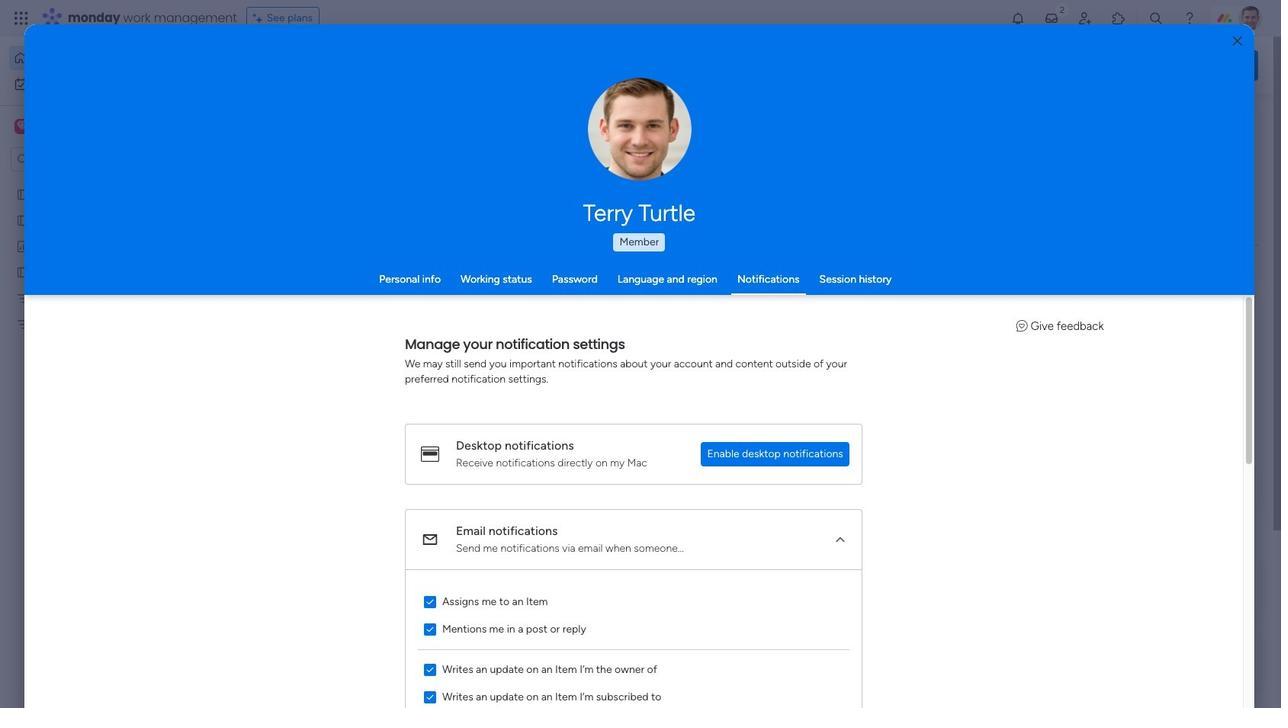 Task type: locate. For each thing, give the bounding box(es) containing it.
1 horizontal spatial add to favorites image
[[951, 279, 966, 294]]

2 component image from the left
[[504, 302, 518, 316]]

list box
[[0, 178, 195, 543]]

1 vertical spatial option
[[9, 72, 185, 96]]

1 horizontal spatial component image
[[504, 302, 518, 316]]

1 component image from the left
[[255, 302, 269, 316]]

1 vertical spatial public board image
[[255, 278, 272, 295]]

2 horizontal spatial component image
[[754, 302, 767, 316]]

option
[[9, 46, 185, 70], [9, 72, 185, 96], [0, 180, 195, 183]]

0 horizontal spatial public board image
[[16, 213, 31, 227]]

help center element
[[1030, 629, 1259, 690]]

invite members image
[[1078, 11, 1093, 26]]

see plans image
[[253, 10, 267, 27]]

component image
[[255, 302, 269, 316], [504, 302, 518, 316], [754, 302, 767, 316]]

0 horizontal spatial component image
[[255, 302, 269, 316]]

2 image
[[1056, 1, 1069, 18]]

close image
[[1233, 35, 1242, 47]]

add to favorites image
[[702, 279, 717, 294], [951, 279, 966, 294]]

1 add to favorites image from the left
[[702, 279, 717, 294]]

add to favorites image for public board image to the right of remove from favorites icon
[[702, 279, 717, 294]]

component image for right public board icon
[[255, 302, 269, 316]]

public board image
[[16, 187, 31, 201], [16, 265, 31, 279], [504, 278, 521, 295]]

public dashboard image
[[16, 239, 31, 253]]

public board image
[[16, 213, 31, 227], [255, 278, 272, 295]]

monday marketplace image
[[1111, 11, 1127, 26]]

add to favorites image for public dashboard image
[[951, 279, 966, 294]]

2 add to favorites image from the left
[[951, 279, 966, 294]]

0 horizontal spatial add to favorites image
[[702, 279, 717, 294]]

search everything image
[[1149, 11, 1164, 26]]

update feed image
[[1044, 11, 1060, 26]]

remove from favorites image
[[452, 279, 468, 294]]

0 vertical spatial public board image
[[16, 213, 31, 227]]

quick search results list box
[[236, 143, 993, 532]]

2 element
[[390, 574, 408, 593], [390, 574, 408, 593]]

region
[[406, 570, 862, 709]]

0 vertical spatial option
[[9, 46, 185, 70]]

notifications image
[[1011, 11, 1026, 26]]

3 component image from the left
[[754, 302, 767, 316]]



Task type: vqa. For each thing, say whether or not it's contained in the screenshot.
the left Add to favorites icon
yes



Task type: describe. For each thing, give the bounding box(es) containing it.
workspace selection element
[[14, 117, 127, 137]]

dapulse x slim image
[[1236, 111, 1254, 129]]

Search in workspace field
[[32, 151, 127, 168]]

public board image down public dashboard icon
[[16, 265, 31, 279]]

terry turtle image
[[1239, 6, 1263, 31]]

getting started element
[[1030, 556, 1259, 617]]

component image for public dashboard image
[[754, 302, 767, 316]]

workspace image
[[17, 118, 27, 135]]

public dashboard image
[[754, 278, 770, 295]]

2 vertical spatial option
[[0, 180, 195, 183]]

1 horizontal spatial public board image
[[255, 278, 272, 295]]

templates image image
[[1044, 307, 1245, 412]]

workspace image
[[14, 118, 30, 135]]

public board image up public dashboard icon
[[16, 187, 31, 201]]

public board image right remove from favorites icon
[[504, 278, 521, 295]]

select product image
[[14, 11, 29, 26]]

v2 user feedback image
[[1017, 320, 1028, 333]]

add to favorites image
[[452, 466, 468, 481]]

component image for public board image to the right of remove from favorites icon
[[504, 302, 518, 316]]

help image
[[1182, 11, 1198, 26]]



